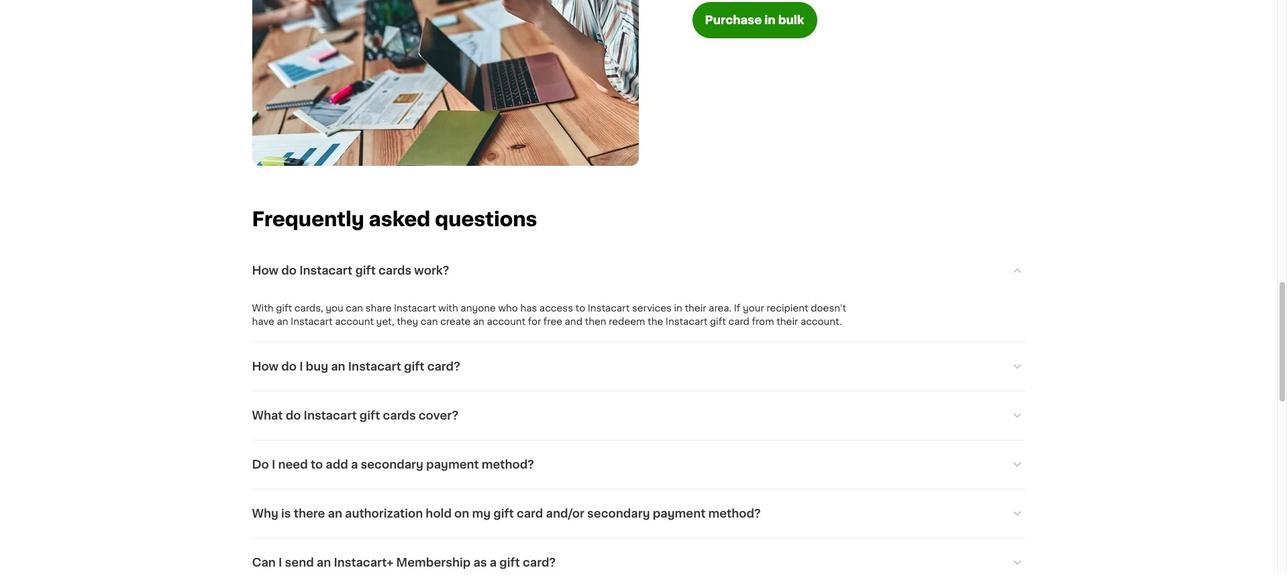 Task type: locate. For each thing, give the bounding box(es) containing it.
1 account from the left
[[335, 317, 374, 327]]

0 vertical spatial do
[[281, 265, 297, 276]]

0 vertical spatial can
[[346, 304, 363, 313]]

1 vertical spatial do
[[281, 361, 297, 372]]

do for what do instacart gift cards cover?
[[286, 410, 301, 421]]

0 horizontal spatial card?
[[427, 361, 460, 372]]

do up cards,
[[281, 265, 297, 276]]

a right add on the bottom left of page
[[351, 459, 358, 470]]

1 horizontal spatial a
[[490, 558, 497, 568]]

instacart
[[300, 265, 353, 276], [394, 304, 436, 313], [588, 304, 630, 313], [291, 317, 333, 327], [666, 317, 708, 327], [348, 361, 401, 372], [304, 410, 357, 421]]

0 horizontal spatial to
[[311, 459, 323, 470]]

1 vertical spatial a
[[490, 558, 497, 568]]

method? inside "dropdown button"
[[482, 459, 534, 470]]

i right can at the left of the page
[[279, 558, 282, 568]]

how do i buy an instacart gift card?
[[252, 361, 460, 372]]

to
[[576, 304, 586, 313], [311, 459, 323, 470]]

instacart up you
[[300, 265, 353, 276]]

to up and
[[576, 304, 586, 313]]

gift right my
[[494, 508, 514, 519]]

1 horizontal spatial account
[[487, 317, 526, 327]]

1 horizontal spatial their
[[777, 317, 799, 327]]

card?
[[427, 361, 460, 372], [523, 558, 556, 568]]

frequently asked questions
[[252, 210, 537, 229]]

instacart right the
[[666, 317, 708, 327]]

payment
[[426, 459, 479, 470], [653, 508, 706, 519]]

an right send
[[317, 558, 331, 568]]

1 vertical spatial cards
[[383, 410, 416, 421]]

1 horizontal spatial method?
[[709, 508, 761, 519]]

gift right as
[[500, 558, 520, 568]]

their left area. on the right of page
[[685, 304, 707, 313]]

0 vertical spatial i
[[300, 361, 303, 372]]

i inside dropdown button
[[300, 361, 303, 372]]

1 vertical spatial secondary
[[588, 508, 650, 519]]

0 horizontal spatial secondary
[[361, 459, 424, 470]]

is
[[281, 508, 291, 519]]

do right what
[[286, 410, 301, 421]]

0 horizontal spatial account
[[335, 317, 374, 327]]

do
[[281, 265, 297, 276], [281, 361, 297, 372], [286, 410, 301, 421]]

secondary inside "dropdown button"
[[361, 459, 424, 470]]

do for how do i buy an instacart gift card?
[[281, 361, 297, 372]]

0 vertical spatial secondary
[[361, 459, 424, 470]]

card? down and/or
[[523, 558, 556, 568]]

cards
[[379, 265, 412, 276], [383, 410, 416, 421]]

0 horizontal spatial i
[[272, 459, 276, 470]]

1 vertical spatial their
[[777, 317, 799, 327]]

account
[[335, 317, 374, 327], [487, 317, 526, 327]]

1 horizontal spatial i
[[279, 558, 282, 568]]

send
[[285, 558, 314, 568]]

i
[[300, 361, 303, 372], [272, 459, 276, 470], [279, 558, 282, 568]]

1 vertical spatial payment
[[653, 508, 706, 519]]

0 horizontal spatial payment
[[426, 459, 479, 470]]

a inside the can i send an instacart+ membership as a gift card? dropdown button
[[490, 558, 497, 568]]

frequently
[[252, 210, 364, 229]]

card down the if
[[729, 317, 750, 327]]

gift
[[355, 265, 376, 276], [276, 304, 292, 313], [710, 317, 726, 327], [404, 361, 425, 372], [360, 410, 380, 421], [494, 508, 514, 519], [500, 558, 520, 568]]

account down 'who'
[[487, 317, 526, 327]]

have
[[252, 317, 275, 327]]

secondary up authorization
[[361, 459, 424, 470]]

0 vertical spatial how
[[252, 265, 279, 276]]

1 vertical spatial card?
[[523, 558, 556, 568]]

1 horizontal spatial can
[[421, 317, 438, 327]]

an down "anyone" in the left bottom of the page
[[473, 317, 485, 327]]

services
[[632, 304, 672, 313]]

if
[[734, 304, 741, 313]]

cards left work?
[[379, 265, 412, 276]]

0 vertical spatial to
[[576, 304, 586, 313]]

in right services
[[674, 304, 683, 313]]

how down have on the bottom left of page
[[252, 361, 279, 372]]

in inside button
[[765, 15, 776, 26]]

hold
[[426, 508, 452, 519]]

1 vertical spatial i
[[272, 459, 276, 470]]

a
[[351, 459, 358, 470], [490, 558, 497, 568]]

gift down how do i buy an instacart gift card?
[[360, 410, 380, 421]]

to left add on the bottom left of page
[[311, 459, 323, 470]]

can
[[252, 558, 276, 568]]

card? inside dropdown button
[[523, 558, 556, 568]]

0 vertical spatial card
[[729, 317, 750, 327]]

1 horizontal spatial secondary
[[588, 508, 650, 519]]

instacart down yet, at left
[[348, 361, 401, 372]]

payment up on
[[426, 459, 479, 470]]

secondary
[[361, 459, 424, 470], [588, 508, 650, 519]]

authorization
[[345, 508, 423, 519]]

create
[[441, 317, 471, 327]]

share
[[366, 304, 392, 313]]

1 horizontal spatial in
[[765, 15, 776, 26]]

1 vertical spatial in
[[674, 304, 683, 313]]

1 horizontal spatial payment
[[653, 508, 706, 519]]

0 vertical spatial card?
[[427, 361, 460, 372]]

i inside dropdown button
[[279, 558, 282, 568]]

account down you
[[335, 317, 374, 327]]

what do instacart gift cards cover? button
[[252, 392, 1026, 440]]

how do i buy an instacart gift card? button
[[252, 343, 1026, 391]]

how up with
[[252, 265, 279, 276]]

gift inside how do instacart gift cards work? dropdown button
[[355, 265, 376, 276]]

1 horizontal spatial card
[[729, 317, 750, 327]]

0 horizontal spatial their
[[685, 304, 707, 313]]

0 vertical spatial method?
[[482, 459, 534, 470]]

0 vertical spatial in
[[765, 15, 776, 26]]

an
[[277, 317, 288, 327], [473, 317, 485, 327], [331, 361, 346, 372], [328, 508, 342, 519], [317, 558, 331, 568]]

in left bulk
[[765, 15, 776, 26]]

a right as
[[490, 558, 497, 568]]

how for how do i buy an instacart gift card?
[[252, 361, 279, 372]]

do left buy
[[281, 361, 297, 372]]

payment up the can i send an instacart+ membership as a gift card? dropdown button
[[653, 508, 706, 519]]

buy
[[306, 361, 328, 372]]

0 horizontal spatial method?
[[482, 459, 534, 470]]

1 horizontal spatial to
[[576, 304, 586, 313]]

0 horizontal spatial a
[[351, 459, 358, 470]]

instacart up add on the bottom left of page
[[304, 410, 357, 421]]

can
[[346, 304, 363, 313], [421, 317, 438, 327]]

can right they
[[421, 317, 438, 327]]

free
[[544, 317, 563, 327]]

0 vertical spatial a
[[351, 459, 358, 470]]

card left and/or
[[517, 508, 543, 519]]

1 how from the top
[[252, 265, 279, 276]]

gift down they
[[404, 361, 425, 372]]

method?
[[482, 459, 534, 470], [709, 508, 761, 519]]

payment inside "dropdown button"
[[426, 459, 479, 470]]

i left buy
[[300, 361, 303, 372]]

yet,
[[376, 317, 395, 327]]

as
[[474, 558, 487, 568]]

cover?
[[419, 410, 459, 421]]

how
[[252, 265, 279, 276], [252, 361, 279, 372]]

how for how do instacart gift cards work?
[[252, 265, 279, 276]]

1 vertical spatial how
[[252, 361, 279, 372]]

bulk
[[779, 15, 805, 26]]

instacart down cards,
[[291, 317, 333, 327]]

an right have on the bottom left of page
[[277, 317, 288, 327]]

1 horizontal spatial card?
[[523, 558, 556, 568]]

cards left "cover?"
[[383, 410, 416, 421]]

2 vertical spatial i
[[279, 558, 282, 568]]

do for how do instacart gift cards work?
[[281, 265, 297, 276]]

to inside "dropdown button"
[[311, 459, 323, 470]]

secondary up the can i send an instacart+ membership as a gift card? dropdown button
[[588, 508, 650, 519]]

their down recipient
[[777, 317, 799, 327]]

1 vertical spatial to
[[311, 459, 323, 470]]

need
[[278, 459, 308, 470]]

membership
[[397, 558, 471, 568]]

gift inside the can i send an instacart+ membership as a gift card? dropdown button
[[500, 558, 520, 568]]

0 vertical spatial payment
[[426, 459, 479, 470]]

redeem
[[609, 317, 646, 327]]

gift up share
[[355, 265, 376, 276]]

then
[[585, 317, 607, 327]]

0 horizontal spatial in
[[674, 304, 683, 313]]

secondary inside dropdown button
[[588, 508, 650, 519]]

i for need
[[272, 459, 276, 470]]

2 horizontal spatial i
[[300, 361, 303, 372]]

2 vertical spatial do
[[286, 410, 301, 421]]

what do instacart gift cards cover?
[[252, 410, 459, 421]]

asked
[[369, 210, 431, 229]]

their
[[685, 304, 707, 313], [777, 317, 799, 327]]

1 vertical spatial method?
[[709, 508, 761, 519]]

i right the do
[[272, 459, 276, 470]]

in
[[765, 15, 776, 26], [674, 304, 683, 313]]

0 horizontal spatial card
[[517, 508, 543, 519]]

1 vertical spatial card
[[517, 508, 543, 519]]

card
[[729, 317, 750, 327], [517, 508, 543, 519]]

card? down create
[[427, 361, 460, 372]]

why is there an authorization hold on my gift card and/or secondary payment method? button
[[252, 490, 1026, 538]]

on
[[455, 508, 470, 519]]

payment inside dropdown button
[[653, 508, 706, 519]]

2 how from the top
[[252, 361, 279, 372]]

0 vertical spatial cards
[[379, 265, 412, 276]]

can right you
[[346, 304, 363, 313]]

i inside "dropdown button"
[[272, 459, 276, 470]]

there
[[294, 508, 325, 519]]

0 horizontal spatial can
[[346, 304, 363, 313]]



Task type: describe. For each thing, give the bounding box(es) containing it.
with gift cards, you can share instacart with anyone who has access to instacart services in their area. if your recipient doesn't have an instacart account yet, they can create an account for free and then redeem the instacart gift card from their account.
[[252, 304, 849, 327]]

the
[[648, 317, 664, 327]]

why is there an authorization hold on my gift card and/or secondary payment method?
[[252, 508, 761, 519]]

instacart+
[[334, 558, 394, 568]]

questions
[[435, 210, 537, 229]]

instacart inside how do i buy an instacart gift card? dropdown button
[[348, 361, 401, 372]]

my
[[472, 508, 491, 519]]

gift inside what do instacart gift cards cover? dropdown button
[[360, 410, 380, 421]]

an right buy
[[331, 361, 346, 372]]

instacart up they
[[394, 304, 436, 313]]

can i send an instacart+ membership as a gift card? button
[[252, 539, 1026, 574]]

purchase in bulk
[[705, 15, 805, 26]]

work?
[[415, 265, 450, 276]]

cards for cover?
[[383, 410, 416, 421]]

card? inside dropdown button
[[427, 361, 460, 372]]

with
[[252, 304, 274, 313]]

anyone
[[461, 304, 496, 313]]

purchase in bulk button
[[693, 2, 817, 38]]

how do instacart gift cards work?
[[252, 265, 450, 276]]

instacart inside how do instacart gift cards work? dropdown button
[[300, 265, 353, 276]]

an right there
[[328, 508, 342, 519]]

you
[[326, 304, 344, 313]]

who
[[498, 304, 518, 313]]

in inside with gift cards, you can share instacart with anyone who has access to instacart services in their area. if your recipient doesn't have an instacart account yet, they can create an account for free and then redeem the instacart gift card from their account.
[[674, 304, 683, 313]]

a inside do i need to add a secondary payment method? "dropdown button"
[[351, 459, 358, 470]]

account.
[[801, 317, 842, 327]]

cards,
[[295, 304, 323, 313]]

do i need to add a secondary payment method? button
[[252, 441, 1026, 489]]

gift inside why is there an authorization hold on my gift card and/or secondary payment method? dropdown button
[[494, 508, 514, 519]]

do i need to add a secondary payment method?
[[252, 459, 534, 470]]

an inside dropdown button
[[317, 558, 331, 568]]

from
[[752, 317, 775, 327]]

2 account from the left
[[487, 317, 526, 327]]

area.
[[709, 304, 732, 313]]

has
[[521, 304, 537, 313]]

why
[[252, 508, 279, 519]]

gift inside how do i buy an instacart gift card? dropdown button
[[404, 361, 425, 372]]

for
[[528, 317, 541, 327]]

recipient
[[767, 304, 809, 313]]

your
[[743, 304, 765, 313]]

cards for work?
[[379, 265, 412, 276]]

do
[[252, 459, 269, 470]]

0 vertical spatial their
[[685, 304, 707, 313]]

what
[[252, 410, 283, 421]]

gift down area. on the right of page
[[710, 317, 726, 327]]

with
[[439, 304, 458, 313]]

doesn't
[[811, 304, 847, 313]]

card inside with gift cards, you can share instacart with anyone who has access to instacart services in their area. if your recipient doesn't have an instacart account yet, they can create an account for free and then redeem the instacart gift card from their account.
[[729, 317, 750, 327]]

instacart inside what do instacart gift cards cover? dropdown button
[[304, 410, 357, 421]]

how do instacart gift cards work? button
[[252, 247, 1026, 295]]

gift right with
[[276, 304, 292, 313]]

method? inside dropdown button
[[709, 508, 761, 519]]

and
[[565, 317, 583, 327]]

purchase
[[705, 15, 762, 26]]

they
[[397, 317, 418, 327]]

can i send an instacart+ membership as a gift card?
[[252, 558, 556, 568]]

1 vertical spatial can
[[421, 317, 438, 327]]

access
[[540, 304, 573, 313]]

instacart up then
[[588, 304, 630, 313]]

add
[[326, 459, 348, 470]]

to inside with gift cards, you can share instacart with anyone who has access to instacart services in their area. if your recipient doesn't have an instacart account yet, they can create an account for free and then redeem the instacart gift card from their account.
[[576, 304, 586, 313]]

i for send
[[279, 558, 282, 568]]

card inside dropdown button
[[517, 508, 543, 519]]

and/or
[[546, 508, 585, 519]]



Task type: vqa. For each thing, say whether or not it's contained in the screenshot.
free
yes



